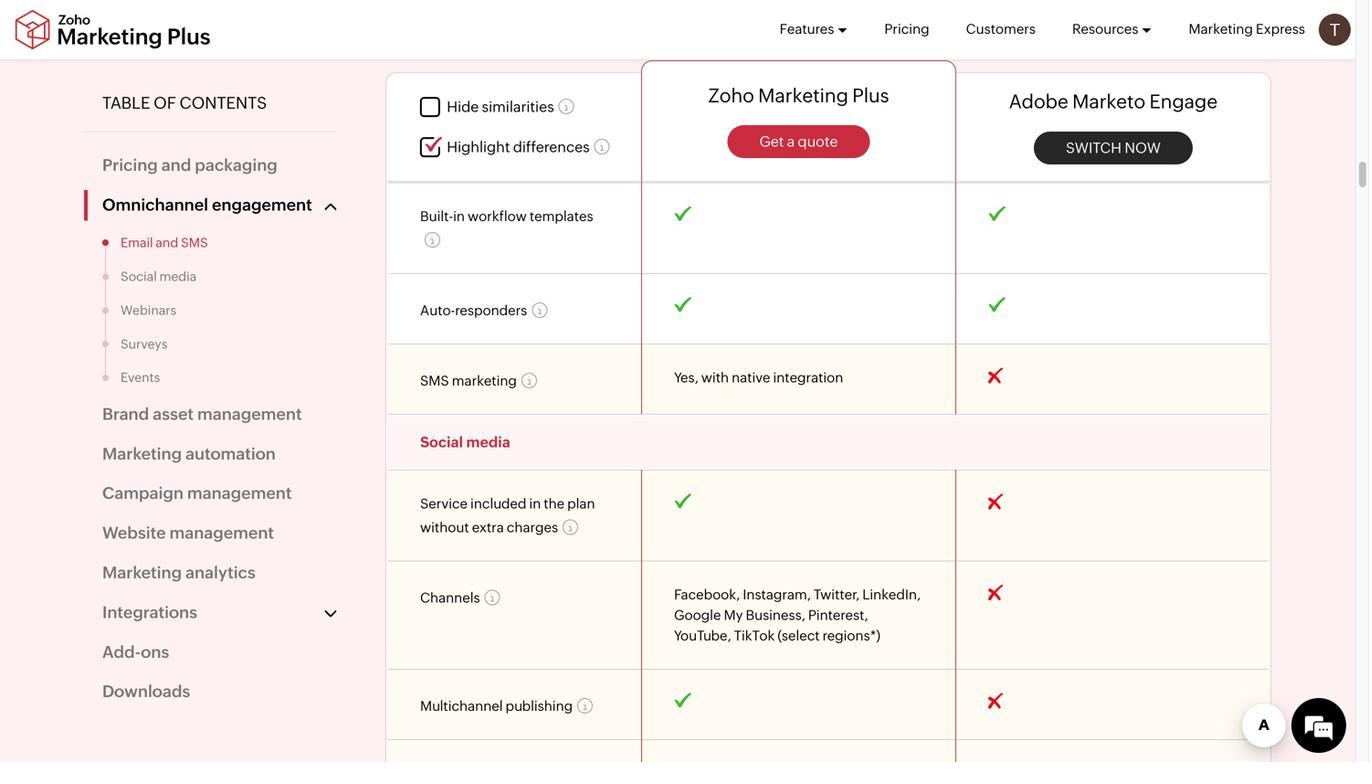 Task type: locate. For each thing, give the bounding box(es) containing it.
pricing
[[885, 21, 930, 37], [102, 156, 158, 175]]

analytics
[[186, 563, 256, 582]]

native
[[732, 370, 771, 386]]

1 horizontal spatial media
[[467, 434, 511, 450]]

events
[[121, 370, 160, 385]]

0 vertical spatial pricing
[[885, 21, 930, 37]]

highlight differences
[[447, 139, 590, 156]]

my
[[724, 607, 743, 623]]

management up automation
[[197, 405, 302, 423]]

1 horizontal spatial social
[[420, 434, 463, 450]]

email
[[121, 235, 153, 250]]

features link
[[780, 0, 848, 58]]

and
[[161, 156, 191, 175], [156, 235, 178, 250]]

pricing up omnichannel
[[102, 156, 158, 175]]

facebook, instagram, twitter, linkedin, google my business, pinterest, youtube, tiktok (select regions*)
[[674, 587, 921, 644]]

resources link
[[1073, 0, 1153, 58]]

1 vertical spatial management
[[187, 484, 292, 503]]

1 horizontal spatial pricing
[[885, 21, 930, 37]]

resources
[[1073, 21, 1139, 37]]

marketing express
[[1189, 21, 1306, 37]]

management for website management
[[169, 524, 274, 542]]

and for pricing
[[161, 156, 191, 175]]

marketing up campaign
[[102, 444, 182, 463]]

marketing analytics
[[102, 563, 256, 582]]

highlight
[[447, 139, 510, 156]]

pricing for pricing and packaging
[[102, 156, 158, 175]]

social media
[[121, 269, 197, 284], [420, 434, 511, 450]]

1 vertical spatial social media
[[420, 434, 511, 450]]

add-ons
[[102, 643, 169, 661]]

management up 'analytics'
[[169, 524, 274, 542]]

features
[[780, 21, 835, 37]]

pricing link
[[885, 0, 930, 58]]

brand asset management
[[102, 405, 302, 423]]

with
[[702, 370, 729, 386]]

instagram,
[[743, 587, 811, 603]]

contents
[[180, 94, 267, 112]]

marketing left express
[[1189, 21, 1254, 37]]

(select
[[778, 628, 820, 644]]

marketing up the get a quote
[[759, 85, 849, 106]]

media
[[160, 269, 197, 284], [467, 434, 511, 450]]

google
[[674, 607, 721, 623]]

and left sms
[[156, 235, 178, 250]]

marketing
[[1189, 21, 1254, 37], [759, 85, 849, 106], [102, 444, 182, 463], [102, 563, 182, 582]]

management
[[197, 405, 302, 423], [187, 484, 292, 503], [169, 524, 274, 542]]

1 vertical spatial and
[[156, 235, 178, 250]]

yes,
[[674, 370, 699, 386]]

of
[[154, 94, 176, 112]]

similarities
[[482, 98, 554, 115]]

0 horizontal spatial social
[[121, 269, 157, 284]]

0 horizontal spatial pricing
[[102, 156, 158, 175]]

pinterest,
[[809, 607, 869, 623]]

surveys
[[121, 336, 168, 351]]

marketo
[[1073, 91, 1146, 113]]

brand
[[102, 405, 149, 423]]

asset
[[153, 405, 194, 423]]

table
[[102, 94, 150, 112]]

marketing for marketing automation
[[102, 444, 182, 463]]

pricing and packaging
[[102, 156, 278, 175]]

0 vertical spatial management
[[197, 405, 302, 423]]

integrations
[[102, 603, 197, 622]]

switch now link
[[1035, 131, 1194, 164]]

a
[[787, 133, 795, 150]]

facebook,
[[674, 587, 740, 603]]

packaging
[[195, 156, 278, 175]]

quote
[[798, 133, 839, 150]]

plus
[[853, 85, 890, 106]]

automation
[[186, 444, 276, 463]]

2 vertical spatial management
[[169, 524, 274, 542]]

campaign management
[[102, 484, 292, 503]]

0 horizontal spatial social media
[[121, 269, 197, 284]]

0 vertical spatial and
[[161, 156, 191, 175]]

social
[[121, 269, 157, 284], [420, 434, 463, 450]]

hide similarities
[[447, 98, 554, 115]]

linkedin,
[[863, 587, 921, 603]]

0 horizontal spatial media
[[160, 269, 197, 284]]

management down automation
[[187, 484, 292, 503]]

marketing up integrations
[[102, 563, 182, 582]]

and up omnichannel
[[161, 156, 191, 175]]

pricing up plus
[[885, 21, 930, 37]]

website
[[102, 524, 166, 542]]

add-
[[102, 643, 141, 661]]

0 vertical spatial social media
[[121, 269, 197, 284]]

1 vertical spatial pricing
[[102, 156, 158, 175]]



Task type: vqa. For each thing, say whether or not it's contained in the screenshot.
Kickstart your free CRM trial today
no



Task type: describe. For each thing, give the bounding box(es) containing it.
engagement
[[212, 196, 312, 214]]

marketing automation
[[102, 444, 276, 463]]

get
[[760, 133, 784, 150]]

zoho marketing plus
[[709, 85, 890, 106]]

pricing for pricing
[[885, 21, 930, 37]]

adobe
[[1010, 91, 1069, 113]]

switch
[[1067, 139, 1122, 156]]

campaign
[[102, 484, 184, 503]]

sms
[[181, 235, 208, 250]]

table of contents
[[102, 94, 267, 112]]

0 vertical spatial media
[[160, 269, 197, 284]]

ons
[[141, 643, 169, 661]]

switch now
[[1067, 139, 1162, 156]]

and for email
[[156, 235, 178, 250]]

zoho
[[709, 85, 755, 106]]

webinars
[[121, 303, 176, 317]]

marketing express link
[[1189, 0, 1306, 58]]

1 horizontal spatial social media
[[420, 434, 511, 450]]

management for campaign management
[[187, 484, 292, 503]]

marketing for marketing analytics
[[102, 563, 182, 582]]

omnichannel
[[102, 196, 208, 214]]

regions*)
[[823, 628, 881, 644]]

youtube,
[[674, 628, 732, 644]]

downloads
[[102, 682, 190, 701]]

email and sms
[[121, 235, 208, 250]]

1 vertical spatial media
[[467, 434, 511, 450]]

zoho marketingplus logo image
[[14, 10, 212, 50]]

customers link
[[967, 0, 1036, 58]]

marketing for marketing express
[[1189, 21, 1254, 37]]

differences
[[513, 139, 590, 156]]

business,
[[746, 607, 806, 623]]

twitter,
[[814, 587, 860, 603]]

get a quote link
[[728, 125, 871, 158]]

engage
[[1150, 91, 1218, 113]]

customers
[[967, 21, 1036, 37]]

website management
[[102, 524, 274, 542]]

omnichannel engagement
[[102, 196, 312, 214]]

1 vertical spatial social
[[420, 434, 463, 450]]

get a quote
[[760, 133, 839, 150]]

hide
[[447, 98, 479, 115]]

tiktok
[[734, 628, 775, 644]]

express
[[1257, 21, 1306, 37]]

adobe marketo engage
[[1010, 91, 1218, 113]]

now
[[1125, 139, 1162, 156]]

0 vertical spatial social
[[121, 269, 157, 284]]

yes, with native integration
[[674, 370, 844, 386]]

integration
[[774, 370, 844, 386]]

terry turtle image
[[1320, 14, 1352, 46]]



